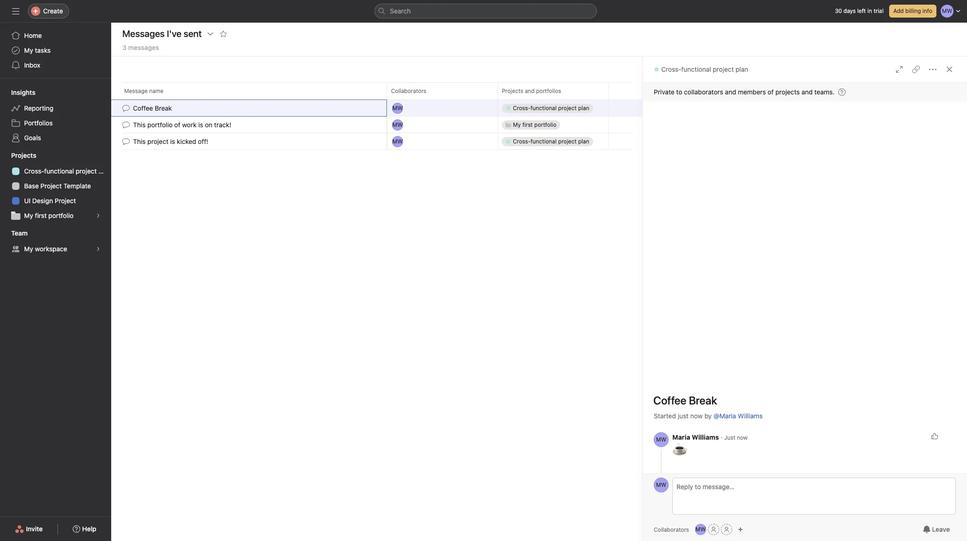 Task type: describe. For each thing, give the bounding box(es) containing it.
conversation name for coffee break cell
[[111, 100, 387, 117]]

create
[[43, 7, 63, 15]]

this project is kicked off!
[[133, 138, 208, 145]]

help button
[[67, 521, 102, 538]]

@maria williams link
[[714, 412, 763, 420]]

coffee break row
[[111, 99, 643, 117]]

base
[[24, 182, 39, 190]]

workspace
[[35, 245, 67, 253]]

cross-functional project plan inside coffee break dialog
[[661, 65, 748, 73]]

trial
[[874, 7, 884, 14]]

more actions image
[[929, 66, 936, 73]]

add to starred image
[[219, 30, 227, 38]]

maria williams · just now
[[672, 434, 748, 442]]

coffee
[[133, 104, 153, 112]]

cross-functional project plan link inside projects element
[[6, 164, 111, 179]]

1 horizontal spatial and
[[725, 88, 736, 96]]

members
[[738, 88, 766, 96]]

insights button
[[0, 88, 35, 97]]

projects and portfolios
[[502, 88, 561, 95]]

collaborators inside column header
[[391, 88, 426, 95]]

team button
[[0, 229, 28, 238]]

tasks
[[35, 46, 51, 54]]

team
[[11, 229, 28, 237]]

invite button
[[9, 521, 49, 538]]

0 likes. click to like this task image
[[931, 433, 938, 440]]

home link
[[6, 28, 106, 43]]

add
[[893, 7, 904, 14]]

now inside maria williams · just now
[[737, 435, 748, 442]]

functional inside projects element
[[44, 167, 74, 175]]

☕ image
[[672, 443, 687, 458]]

cross- inside projects element
[[24, 167, 44, 175]]

base project template link
[[6, 179, 106, 194]]

portfolio inside cell
[[147, 121, 173, 129]]

ui
[[24, 197, 30, 205]]

inbox
[[24, 61, 40, 69]]

add or remove collaborators image
[[738, 527, 743, 533]]

0 vertical spatial mw button
[[654, 433, 669, 448]]

private to collaborators and members of projects and teams.
[[654, 88, 834, 96]]

add billing info
[[893, 7, 932, 14]]

projects
[[775, 88, 800, 96]]

this portfolio of work is on track! row
[[111, 116, 643, 134]]

just
[[678, 412, 689, 420]]

1 vertical spatial project
[[55, 197, 76, 205]]

row containing message name
[[111, 82, 643, 100]]

by
[[704, 412, 712, 420]]

base project template
[[24, 182, 91, 190]]

design
[[32, 197, 53, 205]]

@maria
[[714, 412, 736, 420]]

message name
[[124, 88, 164, 95]]

project inside coffee break dialog
[[713, 65, 734, 73]]

info
[[922, 7, 932, 14]]

coffee break dialog
[[643, 57, 967, 542]]

conversation name for this portfolio of work is on track! cell
[[111, 116, 387, 133]]

1 vertical spatial mw button
[[654, 478, 669, 493]]

reporting link
[[6, 101, 106, 116]]

my first portfolio link
[[6, 209, 106, 223]]

messages
[[122, 28, 165, 39]]

my tasks link
[[6, 43, 106, 58]]

functional inside coffee break dialog
[[681, 65, 711, 73]]

reporting
[[24, 104, 53, 112]]

messages i've sent
[[122, 28, 202, 39]]

1 vertical spatial is
[[170, 138, 175, 145]]

conversation name for this project is kicked off! cell
[[111, 133, 387, 150]]

cross-functional project plan inside projects element
[[24, 167, 111, 175]]

search button
[[374, 4, 597, 19]]

just
[[724, 435, 735, 442]]

0 vertical spatial mw
[[656, 436, 666, 443]]

projects and portfolios column header
[[498, 82, 611, 100]]

project inside conversation name for this project is kicked off! cell
[[147, 138, 168, 145]]

projects element
[[0, 147, 111, 225]]

3 messages
[[122, 44, 159, 51]]

this portfolio of work is on track!
[[133, 121, 231, 129]]

2 vertical spatial mw
[[696, 526, 706, 533]]

kicked
[[177, 138, 196, 145]]

of inside 'conversation name for this portfolio of work is on track!' cell
[[174, 121, 180, 129]]

maria williams link
[[672, 434, 719, 442]]

hide sidebar image
[[12, 7, 19, 15]]

goals link
[[6, 131, 106, 145]]

days
[[843, 7, 856, 14]]

search
[[390, 7, 411, 15]]

started
[[654, 412, 676, 420]]

leave
[[932, 526, 950, 534]]

cell for is
[[498, 116, 609, 133]]

private
[[654, 88, 674, 96]]

my tasks
[[24, 46, 51, 54]]

portfolios
[[24, 119, 53, 127]]

project inside projects element
[[76, 167, 97, 175]]



Task type: locate. For each thing, give the bounding box(es) containing it.
message name column header
[[122, 82, 390, 100]]

0 horizontal spatial of
[[174, 121, 180, 129]]

copy link image
[[912, 66, 920, 73]]

0 horizontal spatial williams
[[692, 434, 719, 442]]

help
[[82, 525, 96, 533]]

is
[[198, 121, 203, 129], [170, 138, 175, 145]]

and left members
[[725, 88, 736, 96]]

3
[[122, 44, 126, 51]]

0 vertical spatial this
[[133, 121, 146, 129]]

teams element
[[0, 225, 111, 259]]

1 vertical spatial mw
[[656, 482, 666, 489]]

1 vertical spatial williams
[[692, 434, 719, 442]]

portfolio down ui design project link
[[48, 212, 74, 220]]

1 this from the top
[[133, 121, 146, 129]]

2 horizontal spatial and
[[801, 88, 813, 96]]

my first portfolio
[[24, 212, 74, 220]]

to
[[676, 88, 682, 96]]

project up collaborators
[[713, 65, 734, 73]]

cell
[[498, 100, 609, 117], [498, 116, 609, 133], [498, 133, 609, 150]]

portfolio down break at top left
[[147, 121, 173, 129]]

goals
[[24, 134, 41, 142]]

plan up private to collaborators and members of projects and teams.
[[736, 65, 748, 73]]

1 horizontal spatial portfolio
[[147, 121, 173, 129]]

my workspace
[[24, 245, 67, 253]]

insights
[[11, 88, 35, 96]]

my for my first portfolio
[[24, 212, 33, 220]]

cross-functional project plan up collaborators
[[661, 65, 748, 73]]

1 vertical spatial this
[[133, 138, 146, 145]]

see details, my workspace image
[[95, 246, 101, 252]]

1 vertical spatial functional
[[44, 167, 74, 175]]

projects
[[502, 88, 523, 95], [11, 152, 36, 159]]

0 vertical spatial is
[[198, 121, 203, 129]]

0 vertical spatial plan
[[736, 65, 748, 73]]

projects for projects and portfolios
[[502, 88, 523, 95]]

0 horizontal spatial project
[[76, 167, 97, 175]]

track!
[[214, 121, 231, 129]]

1 horizontal spatial collaborators
[[654, 527, 689, 534]]

0 horizontal spatial projects
[[11, 152, 36, 159]]

0 vertical spatial of
[[768, 88, 774, 96]]

project up ui design project
[[41, 182, 62, 190]]

this for this project is kicked off!
[[133, 138, 146, 145]]

1 vertical spatial portfolio
[[48, 212, 74, 220]]

mw button
[[654, 433, 669, 448], [654, 478, 669, 493], [695, 525, 706, 536]]

1 my from the top
[[24, 46, 33, 54]]

1 vertical spatial project
[[147, 138, 168, 145]]

1 vertical spatial of
[[174, 121, 180, 129]]

1 horizontal spatial now
[[737, 435, 748, 442]]

projects left portfolios
[[502, 88, 523, 95]]

project
[[41, 182, 62, 190], [55, 197, 76, 205]]

1 horizontal spatial functional
[[681, 65, 711, 73]]

my inside my first portfolio link
[[24, 212, 33, 220]]

·
[[721, 434, 722, 442]]

1 horizontal spatial plan
[[736, 65, 748, 73]]

1 horizontal spatial is
[[198, 121, 203, 129]]

project left the kicked
[[147, 138, 168, 145]]

is left on
[[198, 121, 203, 129]]

close this message image
[[946, 66, 953, 73]]

1 vertical spatial cross-functional project plan link
[[6, 164, 111, 179]]

coffee break
[[133, 104, 172, 112]]

row
[[111, 82, 643, 100], [122, 99, 632, 100]]

of left projects
[[768, 88, 774, 96]]

now right just
[[737, 435, 748, 442]]

0 vertical spatial functional
[[681, 65, 711, 73]]

projects for projects
[[11, 152, 36, 159]]

project
[[713, 65, 734, 73], [147, 138, 168, 145], [76, 167, 97, 175]]

0 vertical spatial project
[[41, 182, 62, 190]]

is left the kicked
[[170, 138, 175, 145]]

collaborators
[[684, 88, 723, 96]]

0 vertical spatial cross-
[[661, 65, 681, 73]]

0 vertical spatial cross-functional project plan link
[[654, 64, 748, 75]]

portfolios link
[[6, 116, 106, 131]]

template
[[63, 182, 91, 190]]

cell for off!
[[498, 133, 609, 150]]

this project is kicked off! row
[[111, 132, 643, 151]]

1 horizontal spatial projects
[[502, 88, 523, 95]]

projects inside column header
[[502, 88, 523, 95]]

0 horizontal spatial portfolio
[[48, 212, 74, 220]]

and inside column header
[[525, 88, 535, 95]]

my for my workspace
[[24, 245, 33, 253]]

1 vertical spatial cross-functional project plan
[[24, 167, 111, 175]]

plan
[[736, 65, 748, 73], [98, 167, 111, 175]]

of
[[768, 88, 774, 96], [174, 121, 180, 129]]

1 vertical spatial my
[[24, 212, 33, 220]]

0 horizontal spatial is
[[170, 138, 175, 145]]

my for my tasks
[[24, 46, 33, 54]]

off!
[[198, 138, 208, 145]]

plan inside coffee break dialog
[[736, 65, 748, 73]]

cross-functional project plan up template
[[24, 167, 111, 175]]

0 vertical spatial projects
[[502, 88, 523, 95]]

home
[[24, 32, 42, 39]]

project down the base project template
[[55, 197, 76, 205]]

collaborators
[[391, 88, 426, 95], [654, 527, 689, 534]]

maria
[[672, 434, 690, 442]]

billing
[[905, 7, 921, 14]]

break
[[155, 104, 172, 112]]

tree grid
[[111, 99, 643, 151]]

2 my from the top
[[24, 212, 33, 220]]

0 vertical spatial cross-functional project plan
[[661, 65, 748, 73]]

see details, my first portfolio image
[[95, 213, 101, 219]]

1 vertical spatial projects
[[11, 152, 36, 159]]

of left work
[[174, 121, 180, 129]]

now
[[690, 412, 703, 420], [737, 435, 748, 442]]

williams
[[738, 412, 763, 420], [692, 434, 719, 442]]

0 vertical spatial now
[[690, 412, 703, 420]]

invite
[[26, 525, 43, 533]]

1 horizontal spatial cross-
[[661, 65, 681, 73]]

inbox link
[[6, 58, 106, 73]]

1 horizontal spatial project
[[147, 138, 168, 145]]

3 cell from the top
[[498, 133, 609, 150]]

and left teams.
[[801, 88, 813, 96]]

3 my from the top
[[24, 245, 33, 253]]

1 cell from the top
[[498, 100, 609, 117]]

message
[[124, 88, 148, 95]]

portfolios
[[536, 88, 561, 95]]

started just now by @maria williams
[[654, 412, 763, 420]]

Conversation Name text field
[[647, 390, 956, 411]]

plan up see details, my first portfolio 'image'
[[98, 167, 111, 175]]

my down team
[[24, 245, 33, 253]]

on
[[205, 121, 212, 129]]

i've sent
[[167, 28, 202, 39]]

project up template
[[76, 167, 97, 175]]

my left first
[[24, 212, 33, 220]]

1 horizontal spatial of
[[768, 88, 774, 96]]

2 this from the top
[[133, 138, 146, 145]]

cross-functional project plan
[[661, 65, 748, 73], [24, 167, 111, 175]]

0 horizontal spatial cross-functional project plan link
[[6, 164, 111, 179]]

cross-
[[661, 65, 681, 73], [24, 167, 44, 175]]

first
[[35, 212, 47, 220]]

plan inside projects element
[[98, 167, 111, 175]]

ui design project
[[24, 197, 76, 205]]

my
[[24, 46, 33, 54], [24, 212, 33, 220], [24, 245, 33, 253]]

my workspace link
[[6, 242, 106, 257]]

0 horizontal spatial plan
[[98, 167, 111, 175]]

0 horizontal spatial collaborators
[[391, 88, 426, 95]]

0 horizontal spatial and
[[525, 88, 535, 95]]

name
[[149, 88, 164, 95]]

cross-functional project plan link up the base project template
[[6, 164, 111, 179]]

2 horizontal spatial project
[[713, 65, 734, 73]]

ui design project link
[[6, 194, 106, 209]]

tree grid containing coffee break
[[111, 99, 643, 151]]

left
[[857, 7, 866, 14]]

search list box
[[374, 4, 597, 19]]

now left by
[[690, 412, 703, 420]]

williams right @maria in the bottom of the page
[[738, 412, 763, 420]]

0 vertical spatial my
[[24, 46, 33, 54]]

williams left ·
[[692, 434, 719, 442]]

cross- up base
[[24, 167, 44, 175]]

2 vertical spatial my
[[24, 245, 33, 253]]

leave button
[[917, 522, 956, 538]]

1 vertical spatial plan
[[98, 167, 111, 175]]

teams.
[[814, 88, 834, 96]]

1 vertical spatial collaborators
[[654, 527, 689, 534]]

0 horizontal spatial cross-functional project plan
[[24, 167, 111, 175]]

1 horizontal spatial williams
[[738, 412, 763, 420]]

0 horizontal spatial functional
[[44, 167, 74, 175]]

0 horizontal spatial now
[[690, 412, 703, 420]]

full screen image
[[896, 66, 903, 73]]

functional up collaborators
[[681, 65, 711, 73]]

this for this portfolio of work is on track!
[[133, 121, 146, 129]]

2 vertical spatial project
[[76, 167, 97, 175]]

30
[[835, 7, 842, 14]]

global element
[[0, 23, 111, 78]]

2 vertical spatial mw button
[[695, 525, 706, 536]]

0 horizontal spatial cross-
[[24, 167, 44, 175]]

add billing info button
[[889, 5, 936, 18]]

collaborators column header
[[387, 82, 500, 100]]

0 vertical spatial portfolio
[[147, 121, 173, 129]]

1 horizontal spatial cross-functional project plan link
[[654, 64, 748, 75]]

3 messages button
[[122, 44, 159, 56]]

create button
[[28, 4, 69, 19]]

actions image
[[206, 30, 214, 38]]

collaborators inside coffee break dialog
[[654, 527, 689, 534]]

of inside coffee break dialog
[[768, 88, 774, 96]]

2 cell from the top
[[498, 116, 609, 133]]

cross-functional project plan link up collaborators
[[654, 64, 748, 75]]

1 vertical spatial cross-
[[24, 167, 44, 175]]

work
[[182, 121, 197, 129]]

cross- up private
[[661, 65, 681, 73]]

functional up the base project template
[[44, 167, 74, 175]]

in
[[867, 7, 872, 14]]

cross-functional project plan link
[[654, 64, 748, 75], [6, 164, 111, 179]]

0 vertical spatial williams
[[738, 412, 763, 420]]

and left portfolios
[[525, 88, 535, 95]]

30 days left in trial
[[835, 7, 884, 14]]

functional
[[681, 65, 711, 73], [44, 167, 74, 175]]

1 vertical spatial now
[[737, 435, 748, 442]]

portfolio
[[147, 121, 173, 129], [48, 212, 74, 220]]

my inside my tasks link
[[24, 46, 33, 54]]

portfolio inside projects element
[[48, 212, 74, 220]]

cross- inside coffee break dialog
[[661, 65, 681, 73]]

and
[[525, 88, 535, 95], [725, 88, 736, 96], [801, 88, 813, 96]]

my inside my workspace "link"
[[24, 245, 33, 253]]

my left tasks
[[24, 46, 33, 54]]

projects button
[[0, 151, 36, 160]]

projects down goals
[[11, 152, 36, 159]]

1 horizontal spatial cross-functional project plan
[[661, 65, 748, 73]]

messages
[[128, 44, 159, 51]]

0 vertical spatial collaborators
[[391, 88, 426, 95]]

projects inside dropdown button
[[11, 152, 36, 159]]

mw
[[656, 436, 666, 443], [656, 482, 666, 489], [696, 526, 706, 533]]

0 vertical spatial project
[[713, 65, 734, 73]]

insights element
[[0, 84, 111, 147]]



Task type: vqa. For each thing, say whether or not it's contained in the screenshot.
This portfolio of work is on track! row
yes



